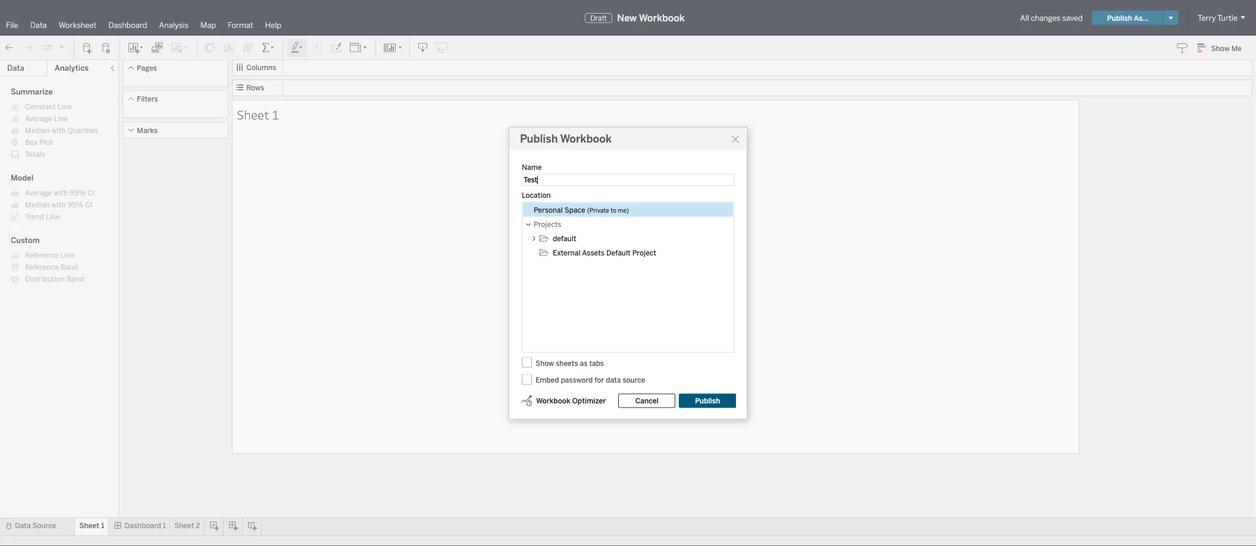Task type: vqa. For each thing, say whether or not it's contained in the screenshot.
FIELDS
no



Task type: locate. For each thing, give the bounding box(es) containing it.
1 reference from the top
[[25, 251, 59, 260]]

data
[[30, 20, 47, 30], [7, 63, 24, 73], [15, 522, 31, 531]]

workbook
[[639, 12, 685, 24], [560, 133, 612, 145], [536, 397, 570, 406]]

trend line
[[25, 213, 60, 221]]

line for average line
[[54, 115, 68, 123]]

workbook for new workbook
[[639, 12, 685, 24]]

0 vertical spatial data
[[30, 20, 47, 30]]

source
[[623, 376, 645, 385]]

show inside publish workbook dialog
[[536, 359, 554, 368]]

map
[[200, 20, 216, 30]]

box
[[25, 138, 38, 147]]

highlight image
[[290, 42, 304, 54]]

show left me
[[1211, 44, 1230, 53]]

collapse image
[[109, 65, 116, 72]]

dashboard left sheet 2
[[125, 522, 161, 531]]

sheet left 2 at the bottom left of the page
[[174, 522, 194, 531]]

workbook optimizer
[[536, 397, 606, 406]]

1 vertical spatial publish
[[520, 133, 558, 145]]

totals image
[[261, 42, 276, 54]]

sheet down rows
[[237, 106, 269, 123]]

0 horizontal spatial show
[[536, 359, 554, 368]]

average for average line
[[25, 115, 52, 123]]

2 horizontal spatial publish
[[1107, 14, 1132, 22]]

1 horizontal spatial show
[[1211, 44, 1230, 53]]

1 vertical spatial workbook
[[560, 133, 612, 145]]

2
[[196, 522, 200, 531]]

publish as... button
[[1092, 11, 1163, 25]]

with
[[51, 126, 66, 135], [54, 189, 68, 198], [51, 201, 66, 209]]

0 vertical spatial workbook
[[639, 12, 685, 24]]

me)
[[618, 207, 629, 214]]

custom
[[11, 236, 40, 245]]

reference
[[25, 251, 59, 260], [25, 263, 59, 272]]

show inside show me button
[[1211, 44, 1230, 53]]

band
[[60, 263, 78, 272], [67, 275, 84, 284]]

columns
[[246, 63, 276, 72]]

1 left sheet 2
[[163, 522, 166, 531]]

sort descending image
[[242, 42, 254, 54]]

band up distribution band
[[60, 263, 78, 272]]

band for reference band
[[60, 263, 78, 272]]

with down average with 95% ci
[[51, 201, 66, 209]]

data left the source
[[15, 522, 31, 531]]

0 vertical spatial dashboard
[[108, 20, 147, 30]]

saved
[[1062, 13, 1083, 23]]

0 vertical spatial show
[[1211, 44, 1230, 53]]

line for reference line
[[60, 251, 75, 260]]

ci
[[87, 189, 95, 198], [85, 201, 93, 209]]

with down average line
[[51, 126, 66, 135]]

line
[[58, 103, 72, 111], [54, 115, 68, 123], [46, 213, 60, 221], [60, 251, 75, 260]]

new worksheet image
[[127, 42, 144, 54]]

all
[[1020, 13, 1029, 23]]

1 vertical spatial dashboard
[[125, 522, 161, 531]]

password
[[561, 376, 593, 385]]

pages
[[137, 64, 157, 72]]

dashboard
[[108, 20, 147, 30], [125, 522, 161, 531]]

sheet 1 down rows
[[237, 106, 279, 123]]

(private
[[587, 207, 609, 214]]

space
[[565, 206, 585, 215]]

1 horizontal spatial publish
[[695, 397, 720, 406]]

sheet 1
[[237, 106, 279, 123], [79, 522, 104, 531]]

2 vertical spatial workbook
[[536, 397, 570, 406]]

1 left dashboard 1
[[101, 522, 104, 531]]

average down model
[[25, 189, 52, 198]]

median for median with quartiles
[[25, 126, 50, 135]]

2 vertical spatial with
[[51, 201, 66, 209]]

format
[[228, 20, 253, 30]]

quartiles
[[68, 126, 98, 135]]

line down median with 95% ci
[[46, 213, 60, 221]]

median up box plot
[[25, 126, 50, 135]]

95% up median with 95% ci
[[70, 189, 86, 198]]

model
[[11, 173, 33, 183]]

median up trend
[[25, 201, 50, 209]]

median with quartiles
[[25, 126, 98, 135]]

1
[[272, 106, 279, 123], [101, 522, 104, 531], [163, 522, 166, 531]]

box plot
[[25, 138, 53, 147]]

filters
[[137, 95, 158, 104]]

project
[[632, 249, 656, 257]]

line up average line
[[58, 103, 72, 111]]

marks
[[137, 126, 158, 135]]

2 median from the top
[[25, 201, 50, 209]]

average
[[25, 115, 52, 123], [25, 189, 52, 198]]

0 vertical spatial median
[[25, 126, 50, 135]]

average down constant
[[25, 115, 52, 123]]

terry
[[1198, 13, 1216, 23]]

new
[[617, 12, 637, 24]]

median
[[25, 126, 50, 135], [25, 201, 50, 209]]

with up median with 95% ci
[[54, 189, 68, 198]]

line up reference band
[[60, 251, 75, 260]]

new data source image
[[82, 42, 93, 54]]

publish for as...
[[1107, 14, 1132, 22]]

publish inside publish button
[[695, 397, 720, 406]]

2 reference from the top
[[25, 263, 59, 272]]

1 median from the top
[[25, 126, 50, 135]]

sheet
[[237, 106, 269, 123], [79, 522, 99, 531], [174, 522, 194, 531]]

1 vertical spatial 95%
[[68, 201, 84, 209]]

cancel
[[635, 397, 659, 406]]

average with 95% ci
[[25, 189, 95, 198]]

95%
[[70, 189, 86, 198], [68, 201, 84, 209]]

row group inside publish workbook dialog
[[523, 203, 733, 260]]

data up replay animation icon at the top of the page
[[30, 20, 47, 30]]

row group containing personal space
[[523, 203, 733, 260]]

reference up distribution
[[25, 263, 59, 272]]

with for median with 95% ci
[[51, 201, 66, 209]]

None text field
[[522, 174, 734, 186]]

row group
[[523, 203, 733, 260]]

95% down average with 95% ci
[[68, 201, 84, 209]]

show sheets as tabs
[[536, 359, 604, 368]]

1 vertical spatial with
[[54, 189, 68, 198]]

1 vertical spatial average
[[25, 189, 52, 198]]

projects
[[534, 220, 561, 229]]

2 vertical spatial publish
[[695, 397, 720, 406]]

source
[[32, 522, 56, 531]]

totals
[[25, 150, 45, 159]]

sheet 1 right the source
[[79, 522, 104, 531]]

1 average from the top
[[25, 115, 52, 123]]

dashboard up new worksheet icon
[[108, 20, 147, 30]]

swap rows and columns image
[[204, 42, 216, 54]]

1 horizontal spatial 1
[[163, 522, 166, 531]]

1 vertical spatial median
[[25, 201, 50, 209]]

0 vertical spatial average
[[25, 115, 52, 123]]

replay animation image
[[42, 42, 54, 54]]

band down reference band
[[67, 275, 84, 284]]

1 vertical spatial band
[[67, 275, 84, 284]]

for
[[595, 376, 604, 385]]

analytics
[[55, 63, 89, 73]]

distribution
[[25, 275, 65, 284]]

publish inside publish as... button
[[1107, 14, 1132, 22]]

tabs
[[589, 359, 604, 368]]

1 horizontal spatial sheet
[[174, 522, 194, 531]]

data source
[[15, 522, 56, 531]]

reference for reference band
[[25, 263, 59, 272]]

0 horizontal spatial 1
[[101, 522, 104, 531]]

sort ascending image
[[223, 42, 235, 54]]

show up embed
[[536, 359, 554, 368]]

0 vertical spatial 95%
[[70, 189, 86, 198]]

redo image
[[23, 42, 35, 54]]

0 horizontal spatial sheet
[[79, 522, 99, 531]]

1 vertical spatial sheet 1
[[79, 522, 104, 531]]

dashboard for dashboard
[[108, 20, 147, 30]]

sheet right the source
[[79, 522, 99, 531]]

publish
[[1107, 14, 1132, 22], [520, 133, 558, 145], [695, 397, 720, 406]]

0 vertical spatial ci
[[87, 189, 95, 198]]

ci down average with 95% ci
[[85, 201, 93, 209]]

1 vertical spatial ci
[[85, 201, 93, 209]]

show/hide cards image
[[383, 42, 402, 54]]

1 vertical spatial reference
[[25, 263, 59, 272]]

rows
[[246, 84, 264, 92]]

0 vertical spatial sheet 1
[[237, 106, 279, 123]]

0 vertical spatial band
[[60, 263, 78, 272]]

line up median with quartiles
[[54, 115, 68, 123]]

0 vertical spatial with
[[51, 126, 66, 135]]

0 vertical spatial publish
[[1107, 14, 1132, 22]]

reference up reference band
[[25, 251, 59, 260]]

show
[[1211, 44, 1230, 53], [536, 359, 554, 368]]

ci up median with 95% ci
[[87, 189, 95, 198]]

0 vertical spatial reference
[[25, 251, 59, 260]]

data down undo icon
[[7, 63, 24, 73]]

personal
[[534, 206, 563, 215]]

trend
[[25, 213, 44, 221]]

publish button
[[679, 394, 736, 409]]

new workbook
[[617, 12, 685, 24]]

1 down the 'columns'
[[272, 106, 279, 123]]

2 average from the top
[[25, 189, 52, 198]]

undo image
[[4, 42, 15, 54]]

reference band
[[25, 263, 78, 272]]

0 horizontal spatial publish
[[520, 133, 558, 145]]

summarize
[[11, 87, 53, 97]]

duplicate image
[[151, 42, 163, 54]]

data guide image
[[1177, 42, 1189, 54]]

plot
[[39, 138, 53, 147]]

embed
[[536, 376, 559, 385]]

draft
[[590, 14, 607, 22]]

changes
[[1031, 13, 1061, 23]]

fit image
[[349, 42, 368, 54]]

1 vertical spatial show
[[536, 359, 554, 368]]



Task type: describe. For each thing, give the bounding box(es) containing it.
publish workbook dialog
[[509, 127, 747, 420]]

reference line
[[25, 251, 75, 260]]

1 vertical spatial data
[[7, 63, 24, 73]]

show me button
[[1192, 39, 1253, 57]]

publish for workbook
[[520, 133, 558, 145]]

external assets default project
[[553, 249, 656, 257]]

dashboard for dashboard 1
[[125, 522, 161, 531]]

default
[[606, 249, 631, 257]]

format workbook image
[[330, 42, 342, 54]]

line for constant line
[[58, 103, 72, 111]]

optimizer
[[572, 397, 606, 406]]

constant
[[25, 103, 56, 111]]

show me
[[1211, 44, 1242, 53]]

default
[[553, 234, 576, 243]]

average for average with 95% ci
[[25, 189, 52, 198]]

show labels image
[[311, 42, 323, 54]]

as...
[[1134, 14, 1148, 22]]

dashboard 1
[[125, 522, 166, 531]]

line for trend line
[[46, 213, 60, 221]]

analysis
[[159, 20, 188, 30]]

with for median with quartiles
[[51, 126, 66, 135]]

turtle
[[1218, 13, 1238, 23]]

name
[[522, 163, 542, 172]]

2 vertical spatial data
[[15, 522, 31, 531]]

replay animation image
[[58, 44, 65, 51]]

external
[[553, 249, 581, 257]]

show for show sheets as tabs
[[536, 359, 554, 368]]

all changes saved
[[1020, 13, 1083, 23]]

to
[[611, 207, 616, 214]]

band for distribution band
[[67, 275, 84, 284]]

download image
[[417, 42, 429, 54]]

terry turtle
[[1198, 13, 1238, 23]]

assets
[[582, 249, 605, 257]]

personal space (private to me)
[[534, 206, 629, 215]]

workbook optimizer button
[[520, 394, 606, 409]]

help
[[265, 20, 281, 30]]

1 horizontal spatial sheet 1
[[237, 106, 279, 123]]

reference for reference line
[[25, 251, 59, 260]]

95% for median with 95% ci
[[68, 201, 84, 209]]

workbook for publish workbook
[[560, 133, 612, 145]]

0 horizontal spatial sheet 1
[[79, 522, 104, 531]]

2 horizontal spatial 1
[[272, 106, 279, 123]]

median for median with 95% ci
[[25, 201, 50, 209]]

me
[[1232, 44, 1242, 53]]

ci for median with 95% ci
[[85, 201, 93, 209]]

embed password for data source
[[536, 376, 645, 385]]

median with 95% ci
[[25, 201, 93, 209]]

pause auto updates image
[[101, 42, 112, 54]]

as
[[580, 359, 588, 368]]

publish as...
[[1107, 14, 1148, 22]]

none text field inside publish workbook dialog
[[522, 174, 734, 186]]

95% for average with 95% ci
[[70, 189, 86, 198]]

sheet 2
[[174, 522, 200, 531]]

2 horizontal spatial sheet
[[237, 106, 269, 123]]

ci for average with 95% ci
[[87, 189, 95, 198]]

workbook inside workbook optimizer button
[[536, 397, 570, 406]]

to use edit in desktop, save the workbook outside of personal space image
[[436, 42, 448, 54]]

location
[[522, 191, 551, 200]]

publish workbook
[[520, 133, 612, 145]]

data
[[606, 376, 621, 385]]

cancel button
[[618, 394, 675, 409]]

average line
[[25, 115, 68, 123]]

sheets
[[556, 359, 578, 368]]

with for average with 95% ci
[[54, 189, 68, 198]]

show for show me
[[1211, 44, 1230, 53]]

file
[[6, 20, 18, 30]]

constant line
[[25, 103, 72, 111]]

worksheet
[[59, 20, 97, 30]]

clear sheet image
[[170, 42, 189, 54]]

distribution band
[[25, 275, 84, 284]]



